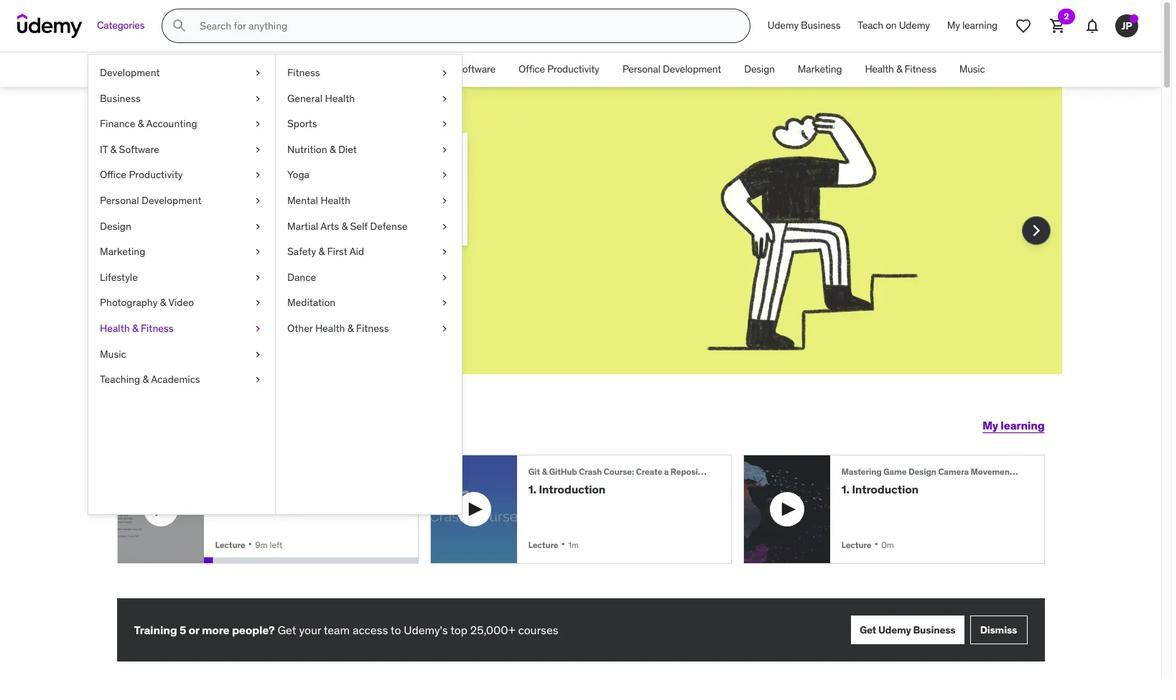 Task type: locate. For each thing, give the bounding box(es) containing it.
office productivity for health & fitness
[[519, 63, 600, 76]]

• left 0m
[[875, 537, 879, 551]]

design for health & fitness
[[745, 63, 775, 76]]

podcast right your
[[407, 466, 440, 477]]

your inside about your career goals and get personalized course recommendations.
[[313, 185, 335, 200]]

1 vertical spatial design link
[[88, 214, 275, 239]]

business link up find
[[88, 86, 275, 112]]

design right game
[[909, 466, 937, 477]]

xsmall image for office productivity
[[252, 168, 264, 182]]

goals
[[373, 185, 400, 200]]

short
[[215, 185, 242, 200]]

1 horizontal spatial get
[[860, 623, 877, 636]]

xsmall image inside meditation link
[[439, 296, 451, 310]]

nutrition & diet link
[[276, 137, 462, 163]]

sports
[[287, 117, 317, 130]]

xsmall image for business
[[252, 92, 264, 106]]

1 vertical spatial my learning
[[983, 419, 1045, 433]]

1. up lecture • 0m
[[842, 482, 850, 497]]

marketing link down personalized
[[88, 239, 275, 265]]

3 lecture from the left
[[842, 539, 872, 550]]

1. introduction link for scratch!
[[529, 482, 708, 497]]

top
[[451, 623, 468, 637]]

to inside mastering podcast -  easy guide to starting your podcast 3. how to create the perfect cover art?
[[254, 482, 265, 497]]

0 vertical spatial health & fitness link
[[854, 52, 948, 87]]

xsmall image inside dance link
[[439, 271, 451, 285]]

1. down git
[[529, 482, 537, 497]]

marketing link down udemy business link
[[787, 52, 854, 87]]

0 horizontal spatial personal development link
[[88, 188, 275, 214]]

0 horizontal spatial software
[[119, 143, 160, 156]]

xsmall image inside design link
[[252, 220, 264, 234]]

a
[[206, 185, 212, 200], [664, 466, 669, 477]]

design link down udemy business link
[[733, 52, 787, 87]]

general health
[[287, 92, 355, 105]]

design up lifestyle
[[100, 220, 131, 233]]

0 vertical spatial marketing
[[798, 63, 842, 76]]

diet
[[338, 143, 357, 156]]

1 vertical spatial health & fitness
[[100, 322, 174, 335]]

xsmall image inside "sports" "link"
[[439, 117, 451, 131]]

5
[[180, 623, 186, 637]]

software
[[456, 63, 496, 76], [119, 143, 160, 156]]

course:
[[604, 466, 634, 477]]

2 horizontal spatial lecture
[[842, 539, 872, 550]]

xsmall image inside martial arts & self defense 'link'
[[439, 220, 451, 234]]

0 horizontal spatial it
[[100, 143, 108, 156]]

my
[[948, 19, 961, 32], [983, 419, 999, 433]]

your left the "team"
[[299, 623, 321, 637]]

0 vertical spatial a
[[206, 185, 212, 200]]

it & software link for health & fitness
[[427, 52, 507, 87]]

finance & accounting link up find
[[88, 112, 275, 137]]

2 introduction from the left
[[852, 482, 919, 497]]

0 vertical spatial it & software
[[438, 63, 496, 76]]

0 horizontal spatial health & fitness link
[[88, 316, 275, 342]]

finance
[[321, 63, 355, 76], [100, 117, 135, 130]]

learning up in at bottom right
[[1001, 419, 1045, 433]]

get
[[278, 623, 296, 637], [860, 623, 877, 636]]

0 horizontal spatial to
[[254, 482, 265, 497]]

xsmall image for fitness
[[439, 66, 451, 80]]

lecture left 1m
[[529, 539, 559, 550]]

lecture left 9m
[[215, 539, 245, 550]]

fill out a short survey
[[169, 185, 278, 200]]

1 horizontal spatial finance & accounting link
[[309, 52, 427, 87]]

introduction down github
[[539, 482, 606, 497]]

1 horizontal spatial podcast
[[407, 466, 440, 477]]

1 horizontal spatial it
[[438, 63, 446, 76]]

business link for health & fitness
[[246, 52, 309, 87]]

health & fitness link down video in the left top of the page
[[88, 316, 275, 342]]

0 vertical spatial music
[[960, 63, 986, 76]]

productivity for lifestyle
[[129, 168, 183, 181]]

lecture • 9m left
[[215, 537, 283, 551]]

development for health & fitness
[[663, 63, 722, 76]]

udemy image
[[17, 14, 83, 38]]

it & software link up fill
[[88, 137, 275, 163]]

xsmall image inside fitness link
[[439, 66, 451, 80]]

1 1. from the left
[[529, 482, 537, 497]]

1 horizontal spatial music link
[[948, 52, 997, 87]]

xsmall image for marketing
[[252, 245, 264, 259]]

1 vertical spatial music link
[[88, 342, 275, 367]]

xsmall image inside the finance & accounting link
[[252, 117, 264, 131]]

1 vertical spatial office productivity
[[100, 168, 183, 181]]

0 vertical spatial accounting
[[365, 63, 415, 76]]

0 vertical spatial design link
[[733, 52, 787, 87]]

podcast left -
[[257, 466, 290, 477]]

0 horizontal spatial finance & accounting link
[[88, 112, 275, 137]]

xsmall image inside business link
[[252, 92, 264, 106]]

your
[[387, 466, 405, 477]]

0 horizontal spatial learning
[[963, 19, 998, 32]]

office productivity for lifestyle
[[100, 168, 183, 181]]

0 horizontal spatial music link
[[88, 342, 275, 367]]

1 horizontal spatial a
[[664, 466, 669, 477]]

teaching & academics link
[[88, 367, 275, 393]]

submit search image
[[171, 17, 189, 34]]

2 lecture from the left
[[529, 539, 559, 550]]

learning left wishlist image
[[963, 19, 998, 32]]

1 lecture from the left
[[215, 539, 245, 550]]

finance & accounting link up the general health
[[309, 52, 427, 87]]

health & fitness down teach on udemy link
[[865, 63, 937, 76]]

2 1. from the left
[[842, 482, 850, 497]]

categories
[[97, 19, 145, 32]]

mastering left game
[[842, 466, 882, 477]]

xsmall image
[[439, 66, 451, 80], [252, 92, 264, 106], [252, 117, 264, 131], [439, 117, 451, 131], [252, 168, 264, 182], [439, 168, 451, 182], [252, 220, 264, 234], [252, 245, 264, 259], [439, 271, 451, 285], [252, 296, 264, 310], [439, 296, 451, 310], [439, 322, 451, 336]]

marketing
[[798, 63, 842, 76], [100, 245, 145, 258]]

xsmall image inside development link
[[252, 66, 264, 80]]

it
[[438, 63, 446, 76], [100, 143, 108, 156]]

lecture left 0m
[[842, 539, 872, 550]]

my learning link up in at bottom right
[[983, 409, 1045, 443]]

business up 'general'
[[258, 63, 298, 76]]

3% complete image
[[204, 558, 213, 563]]

crash
[[579, 466, 602, 477]]

safety
[[287, 245, 316, 258]]

1. introduction link down camera
[[842, 482, 1021, 497]]

2 mastering from the left
[[842, 466, 882, 477]]

0 vertical spatial productivity
[[548, 63, 600, 76]]

personal development
[[623, 63, 722, 76], [100, 194, 202, 207]]

0 vertical spatial software
[[456, 63, 496, 76]]

general
[[287, 92, 323, 105]]

yoga link
[[276, 163, 462, 188]]

mastering up how
[[215, 466, 255, 477]]

marketing down udemy business link
[[798, 63, 842, 76]]

software left find
[[119, 143, 160, 156]]

business link for lifestyle
[[88, 86, 275, 112]]

accounting up the general health link
[[365, 63, 415, 76]]

0 horizontal spatial it & software
[[100, 143, 160, 156]]

finance & accounting up the general health link
[[321, 63, 415, 76]]

0 vertical spatial my learning link
[[939, 9, 1007, 43]]

finance & accounting link for lifestyle
[[88, 112, 275, 137]]

get udemy business
[[860, 623, 956, 636]]

it & software link down search for anything text field
[[427, 52, 507, 87]]

udemy's
[[404, 623, 448, 637]]

scratch!
[[738, 466, 772, 477]]

health
[[865, 63, 894, 76], [325, 92, 355, 105], [321, 194, 351, 207], [100, 322, 130, 335], [315, 322, 345, 335]]

path
[[282, 149, 333, 180]]

your up recommendations. at left top
[[313, 185, 335, 200]]

health for general health
[[325, 92, 355, 105]]

xsmall image for music
[[252, 347, 264, 362]]

1 vertical spatial a
[[664, 466, 669, 477]]

1 horizontal spatial •
[[561, 537, 566, 551]]

mastering for 3.
[[215, 466, 255, 477]]

1 horizontal spatial personal development
[[623, 63, 722, 76]]

course
[[237, 201, 271, 216]]

marketing down previous "image"
[[100, 245, 145, 258]]

1 horizontal spatial office productivity
[[519, 63, 600, 76]]

1 mastering from the left
[[215, 466, 255, 477]]

survey
[[244, 185, 278, 200]]

xsmall image inside the safety & first aid link
[[439, 245, 451, 259]]

0 horizontal spatial •
[[248, 537, 252, 551]]

2 vertical spatial your
[[299, 623, 321, 637]]

lecture inside lecture • 0m
[[842, 539, 872, 550]]

health right 'other'
[[315, 322, 345, 335]]

mental
[[287, 194, 318, 207]]

a right out
[[206, 185, 212, 200]]

podcast
[[257, 466, 290, 477], [407, 466, 440, 477]]

art?
[[247, 496, 268, 511]]

marketing for health & fitness
[[798, 63, 842, 76]]

1 vertical spatial office
[[100, 168, 126, 181]]

office productivity
[[519, 63, 600, 76], [100, 168, 183, 181]]

xsmall image inside personal development link
[[252, 194, 264, 208]]

software for health & fitness
[[456, 63, 496, 76]]

health right 'general'
[[325, 92, 355, 105]]

0 vertical spatial it
[[438, 63, 446, 76]]

software for lifestyle
[[119, 143, 160, 156]]

fitness down teach on udemy link
[[905, 63, 937, 76]]

1 vertical spatial personal
[[100, 194, 139, 207]]

1. introduction link for introduction
[[842, 482, 1021, 497]]

Search for anything text field
[[197, 14, 733, 38]]

design link
[[733, 52, 787, 87], [88, 214, 275, 239]]

0 horizontal spatial lecture
[[215, 539, 245, 550]]

xsmall image inside other health & fitness link
[[439, 322, 451, 336]]

1 vertical spatial it & software
[[100, 143, 160, 156]]

safety & first aid
[[287, 245, 364, 258]]

1 horizontal spatial personal
[[623, 63, 661, 76]]

0 horizontal spatial personal development
[[100, 194, 202, 207]]

my learning up in at bottom right
[[983, 419, 1045, 433]]

arcade
[[1029, 466, 1057, 477]]

music link
[[948, 52, 997, 87], [88, 342, 275, 367]]

health for mental health
[[321, 194, 351, 207]]

• left 1m
[[561, 537, 566, 551]]

xsmall image for sports
[[439, 117, 451, 131]]

1 introduction from the left
[[539, 482, 606, 497]]

lecture for from
[[529, 539, 559, 550]]

1 horizontal spatial it & software
[[438, 63, 496, 76]]

dismiss button
[[970, 616, 1028, 645]]

productivity
[[548, 63, 600, 76], [129, 168, 183, 181]]

xsmall image
[[252, 66, 264, 80], [439, 92, 451, 106], [252, 143, 264, 157], [439, 143, 451, 157], [252, 194, 264, 208], [439, 194, 451, 208], [439, 220, 451, 234], [439, 245, 451, 259], [252, 271, 264, 285], [252, 322, 264, 336], [252, 347, 264, 362], [252, 373, 264, 387]]

0 horizontal spatial podcast
[[257, 466, 290, 477]]

1 vertical spatial marketing
[[100, 245, 145, 258]]

1 vertical spatial marketing link
[[88, 239, 275, 265]]

0 vertical spatial your
[[225, 149, 277, 180]]

my learning link left wishlist image
[[939, 9, 1007, 43]]

1 vertical spatial personal development link
[[88, 188, 275, 214]]

about your career goals and get personalized course recommendations.
[[169, 185, 442, 216]]

0 vertical spatial office productivity link
[[507, 52, 611, 87]]

1 horizontal spatial introduction
[[852, 482, 919, 497]]

3 • from the left
[[875, 537, 879, 551]]

business down development link
[[100, 92, 141, 105]]

1 horizontal spatial office productivity link
[[507, 52, 611, 87]]

it & software link
[[427, 52, 507, 87], [88, 137, 275, 163]]

to right how
[[254, 482, 265, 497]]

create
[[268, 482, 302, 497]]

business left dismiss
[[914, 623, 956, 636]]

finance & accounting link
[[309, 52, 427, 87], [88, 112, 275, 137]]

finance & accounting down development link
[[100, 117, 197, 130]]

my learning for top my learning link
[[948, 19, 998, 32]]

0 vertical spatial health & fitness
[[865, 63, 937, 76]]

design link down fill
[[88, 214, 275, 239]]

my learning link
[[939, 9, 1007, 43], [983, 409, 1045, 443]]

music for the leftmost music "link"
[[100, 347, 126, 360]]

let's start learning, james
[[117, 408, 409, 438]]

learning,
[[233, 408, 335, 438]]

marketing link for lifestyle
[[88, 239, 275, 265]]

1 horizontal spatial productivity
[[548, 63, 600, 76]]

xsmall image for general health
[[439, 92, 451, 106]]

business link up 'general'
[[246, 52, 309, 87]]

it & software for lifestyle
[[100, 143, 160, 156]]

xsmall image inside mental health link
[[439, 194, 451, 208]]

it & software left find
[[100, 143, 160, 156]]

shopping cart with 2 items image
[[1050, 17, 1067, 34]]

0 vertical spatial design
[[745, 63, 775, 76]]

1 horizontal spatial 1. introduction link
[[842, 482, 1021, 497]]

1 horizontal spatial marketing link
[[787, 52, 854, 87]]

1 vertical spatial music
[[100, 347, 126, 360]]

1 horizontal spatial personal development link
[[611, 52, 733, 87]]

1 vertical spatial to
[[391, 623, 401, 637]]

lifestyle
[[100, 271, 138, 284]]

1 podcast from the left
[[257, 466, 290, 477]]

lecture
[[215, 539, 245, 550], [529, 539, 559, 550], [842, 539, 872, 550]]

1 horizontal spatial health & fitness link
[[854, 52, 948, 87]]

xsmall image for other health & fitness
[[439, 322, 451, 336]]

1 vertical spatial learning
[[1001, 419, 1045, 433]]

teach on udemy link
[[850, 9, 939, 43]]

0 horizontal spatial marketing
[[100, 245, 145, 258]]

xsmall image inside nutrition & diet link
[[439, 143, 451, 157]]

your up "survey"
[[225, 149, 277, 180]]

it & software down search for anything text field
[[438, 63, 496, 76]]

game
[[884, 466, 907, 477]]

my right teach on udemy
[[948, 19, 961, 32]]

1 vertical spatial design
[[100, 220, 131, 233]]

mastering inside the mastering game design camera movements in arcade studio 1. introduction
[[842, 466, 882, 477]]

1 horizontal spatial it & software link
[[427, 52, 507, 87]]

1 horizontal spatial music
[[960, 63, 986, 76]]

xsmall image inside lifestyle link
[[252, 271, 264, 285]]

0 horizontal spatial personal
[[100, 194, 139, 207]]

accounting up find
[[146, 117, 197, 130]]

your for about
[[313, 185, 335, 200]]

music
[[960, 63, 986, 76], [100, 347, 126, 360]]

0 horizontal spatial productivity
[[129, 168, 183, 181]]

0 horizontal spatial 1. introduction link
[[529, 482, 708, 497]]

2 horizontal spatial •
[[875, 537, 879, 551]]

&
[[357, 63, 363, 76], [448, 63, 454, 76], [897, 63, 903, 76], [138, 117, 144, 130], [110, 143, 117, 156], [330, 143, 336, 156], [342, 220, 348, 233], [319, 245, 325, 258], [160, 296, 166, 309], [132, 322, 138, 335], [348, 322, 354, 335], [143, 373, 149, 386], [542, 466, 548, 477]]

xsmall image for development
[[252, 66, 264, 80]]

1 vertical spatial your
[[313, 185, 335, 200]]

software down search for anything text field
[[456, 63, 496, 76]]

design inside the mastering game design camera movements in arcade studio 1. introduction
[[909, 466, 937, 477]]

1 vertical spatial finance & accounting
[[100, 117, 197, 130]]

health & fitness down photography
[[100, 322, 174, 335]]

0 vertical spatial my
[[948, 19, 961, 32]]

0 vertical spatial learning
[[963, 19, 998, 32]]

xsmall image for it & software
[[252, 143, 264, 157]]

1 vertical spatial it & software link
[[88, 137, 275, 163]]

2 • from the left
[[561, 537, 566, 551]]

the
[[304, 482, 322, 497]]

video
[[168, 296, 194, 309]]

photography & video
[[100, 296, 194, 309]]

3.
[[215, 482, 225, 497]]

1 horizontal spatial learning
[[1001, 419, 1045, 433]]

personal for health & fitness
[[623, 63, 661, 76]]

find your path
[[169, 149, 333, 180]]

xsmall image inside the general health link
[[439, 92, 451, 106]]

1 vertical spatial office productivity link
[[88, 163, 275, 188]]

marketing link for health & fitness
[[787, 52, 854, 87]]

1 horizontal spatial lecture
[[529, 539, 559, 550]]

0 vertical spatial personal development link
[[611, 52, 733, 87]]

lecture for 1.
[[842, 539, 872, 550]]

notifications image
[[1084, 17, 1102, 34]]

1. introduction link down course:
[[529, 482, 708, 497]]

0 horizontal spatial office productivity link
[[88, 163, 275, 188]]

0 vertical spatial personal development
[[623, 63, 722, 76]]

2 podcast from the left
[[407, 466, 440, 477]]

lecture inside lecture • 1m
[[529, 539, 559, 550]]

teach on udemy
[[858, 19, 930, 32]]

xsmall image inside "photography & video" link
[[252, 296, 264, 310]]

people?
[[232, 623, 275, 637]]

1 vertical spatial my
[[983, 419, 999, 433]]

2 1. introduction link from the left
[[842, 482, 1021, 497]]

to right access
[[391, 623, 401, 637]]

xsmall image inside music "link"
[[252, 347, 264, 362]]

music for rightmost music "link"
[[960, 63, 986, 76]]

xsmall image for yoga
[[439, 168, 451, 182]]

yoga
[[287, 168, 310, 181]]

xsmall image inside yoga link
[[439, 168, 451, 182]]

find
[[169, 149, 221, 180]]

1 horizontal spatial software
[[456, 63, 496, 76]]

• left 9m
[[248, 537, 252, 551]]

1 1. introduction link from the left
[[529, 482, 708, 497]]

mastering inside mastering podcast -  easy guide to starting your podcast 3. how to create the perfect cover art?
[[215, 466, 255, 477]]

marketing link
[[787, 52, 854, 87], [88, 239, 275, 265]]

office for lifestyle
[[100, 168, 126, 181]]

0 horizontal spatial 1.
[[529, 482, 537, 497]]

design down udemy business link
[[745, 63, 775, 76]]

my learning left wishlist image
[[948, 19, 998, 32]]

my up movements at the right bottom of the page
[[983, 419, 999, 433]]

1 horizontal spatial mastering
[[842, 466, 882, 477]]

office productivity link
[[507, 52, 611, 87], [88, 163, 275, 188]]

meditation
[[287, 296, 336, 309]]

finance & accounting
[[321, 63, 415, 76], [100, 117, 197, 130]]

office
[[519, 63, 545, 76], [100, 168, 126, 181]]

recommendations.
[[274, 201, 370, 216]]

1 vertical spatial accounting
[[146, 117, 197, 130]]

introduction down game
[[852, 482, 919, 497]]

0 vertical spatial marketing link
[[787, 52, 854, 87]]

1 horizontal spatial 1.
[[842, 482, 850, 497]]

0 horizontal spatial get
[[278, 623, 296, 637]]

access
[[353, 623, 388, 637]]

xsmall image inside "it & software" link
[[252, 143, 264, 157]]

1 horizontal spatial finance & accounting
[[321, 63, 415, 76]]

create
[[636, 466, 663, 477]]

udemy
[[768, 19, 799, 32], [899, 19, 930, 32], [879, 623, 912, 636]]

or
[[189, 623, 199, 637]]

a right create
[[664, 466, 669, 477]]

xsmall image for lifestyle
[[252, 271, 264, 285]]

health & fitness link down teach on udemy link
[[854, 52, 948, 87]]

health up arts
[[321, 194, 351, 207]]

health down the "teach"
[[865, 63, 894, 76]]

xsmall image inside teaching & academics link
[[252, 373, 264, 387]]

get
[[425, 185, 442, 200]]

0 vertical spatial it & software link
[[427, 52, 507, 87]]



Task type: vqa. For each thing, say whether or not it's contained in the screenshot.
Write to the top
no



Task type: describe. For each thing, give the bounding box(es) containing it.
1 horizontal spatial my
[[983, 419, 999, 433]]

training 5 or more people? get your team access to udemy's top 25,000+ courses
[[134, 623, 559, 637]]

lifestyle link
[[88, 265, 275, 291]]

0 horizontal spatial health & fitness
[[100, 322, 174, 335]]

carousel element
[[100, 87, 1062, 409]]

cover
[[215, 496, 244, 511]]

productivity for health & fitness
[[548, 63, 600, 76]]

nutrition & diet
[[287, 143, 357, 156]]

mastering game design camera movements in arcade studio 1. introduction
[[842, 466, 1085, 497]]

business left the "teach"
[[801, 19, 841, 32]]

personal development link for lifestyle
[[88, 188, 275, 214]]

it for lifestyle
[[100, 143, 108, 156]]

25,000+
[[471, 623, 516, 637]]

personal for lifestyle
[[100, 194, 139, 207]]

• for 1.
[[875, 537, 879, 551]]

development inside development link
[[100, 66, 160, 79]]

repository
[[671, 466, 714, 477]]

general health link
[[276, 86, 462, 112]]

it & software link for lifestyle
[[88, 137, 275, 163]]

fitness up 'general'
[[287, 66, 320, 79]]

design for lifestyle
[[100, 220, 131, 233]]

health down photography
[[100, 322, 130, 335]]

you have alerts image
[[1130, 14, 1139, 23]]

1 vertical spatial my learning link
[[983, 409, 1045, 443]]

• for from
[[561, 537, 566, 551]]

personal development link for health & fitness
[[611, 52, 733, 87]]

1m
[[568, 539, 579, 550]]

let's
[[117, 408, 170, 438]]

0 vertical spatial finance & accounting
[[321, 63, 415, 76]]

personal development for health & fitness
[[623, 63, 722, 76]]

from
[[716, 466, 737, 477]]

perfect
[[324, 482, 363, 497]]

office for health & fitness
[[519, 63, 545, 76]]

get udemy business link
[[851, 616, 965, 645]]

teaching & academics
[[100, 373, 200, 386]]

2
[[1065, 11, 1070, 22]]

safety & first aid link
[[276, 239, 462, 265]]

learning for top my learning link
[[963, 19, 998, 32]]

0 horizontal spatial a
[[206, 185, 212, 200]]

xsmall image for meditation
[[439, 296, 451, 310]]

github
[[549, 466, 577, 477]]

& inside git & github crash course: create a repository from scratch! 1. introduction
[[542, 466, 548, 477]]

fill
[[169, 185, 183, 200]]

2 link
[[1041, 9, 1076, 43]]

0 horizontal spatial my
[[948, 19, 961, 32]]

mastering for introduction
[[842, 466, 882, 477]]

lecture • 1m
[[529, 537, 579, 551]]

next image
[[1025, 219, 1048, 242]]

more
[[202, 623, 230, 637]]

a inside git & github crash course: create a repository from scratch! 1. introduction
[[664, 466, 669, 477]]

xsmall image for design
[[252, 220, 264, 234]]

studio
[[1058, 466, 1085, 477]]

on
[[886, 19, 897, 32]]

design link for health & fitness
[[733, 52, 787, 87]]

teach
[[858, 19, 884, 32]]

defense
[[370, 220, 408, 233]]

your for find
[[225, 149, 277, 180]]

lecture inside lecture • 9m left
[[215, 539, 245, 550]]

development link
[[88, 60, 275, 86]]

udemy business link
[[759, 9, 850, 43]]

personalized
[[169, 201, 234, 216]]

git
[[529, 466, 540, 477]]

meditation link
[[276, 291, 462, 316]]

first
[[327, 245, 348, 258]]

other
[[287, 322, 313, 335]]

office productivity link for lifestyle
[[88, 163, 275, 188]]

0 horizontal spatial finance & accounting
[[100, 117, 197, 130]]

mastering podcast -  easy guide to starting your podcast 3. how to create the perfect cover art?
[[215, 466, 440, 511]]

fitness down the photography & video
[[141, 322, 174, 335]]

xsmall image for photography & video
[[252, 296, 264, 310]]

-
[[292, 466, 295, 477]]

photography
[[100, 296, 158, 309]]

my learning for the bottom my learning link
[[983, 419, 1045, 433]]

xsmall image for finance & accounting
[[252, 117, 264, 131]]

xsmall image for teaching & academics
[[252, 373, 264, 387]]

xsmall image for nutrition & diet
[[439, 143, 451, 157]]

personal development for lifestyle
[[100, 194, 202, 207]]

dance
[[287, 271, 316, 284]]

other health & fitness link
[[276, 316, 462, 342]]

self
[[350, 220, 368, 233]]

xsmall image for personal development
[[252, 194, 264, 208]]

jp link
[[1110, 9, 1145, 43]]

it & software for health & fitness
[[438, 63, 496, 76]]

dismiss
[[981, 623, 1018, 636]]

office productivity link for health & fitness
[[507, 52, 611, 87]]

& inside 'link'
[[342, 220, 348, 233]]

other health & fitness
[[287, 322, 389, 335]]

starting
[[353, 466, 386, 477]]

fitness link
[[276, 60, 462, 86]]

start
[[174, 408, 229, 438]]

xsmall image for health & fitness
[[252, 322, 264, 336]]

1 vertical spatial finance
[[100, 117, 135, 130]]

to
[[342, 466, 352, 477]]

introduction inside git & github crash course: create a repository from scratch! 1. introduction
[[539, 482, 606, 497]]

movements
[[971, 466, 1018, 477]]

marketing for lifestyle
[[100, 245, 145, 258]]

james
[[339, 408, 409, 438]]

martial arts & self defense
[[287, 220, 408, 233]]

xsmall image for mental health
[[439, 194, 451, 208]]

design link for lifestyle
[[88, 214, 275, 239]]

development for lifestyle
[[142, 194, 202, 207]]

1. inside the mastering game design camera movements in arcade studio 1. introduction
[[842, 482, 850, 497]]

martial
[[287, 220, 318, 233]]

1 horizontal spatial accounting
[[365, 63, 415, 76]]

photography & video link
[[88, 291, 275, 316]]

jp
[[1122, 19, 1133, 32]]

1. inside git & github crash course: create a repository from scratch! 1. introduction
[[529, 482, 537, 497]]

1 horizontal spatial health & fitness
[[865, 63, 937, 76]]

1 vertical spatial health & fitness link
[[88, 316, 275, 342]]

team
[[324, 623, 350, 637]]

training
[[134, 623, 177, 637]]

3. how to create the perfect cover art? link
[[215, 482, 395, 511]]

introduction inside the mastering game design camera movements in arcade studio 1. introduction
[[852, 482, 919, 497]]

nutrition
[[287, 143, 327, 156]]

fitness down meditation link
[[356, 322, 389, 335]]

xsmall image for safety & first aid
[[439, 245, 451, 259]]

finance & accounting link for health & fitness
[[309, 52, 427, 87]]

sports link
[[276, 112, 462, 137]]

wishlist image
[[1015, 17, 1033, 34]]

0m
[[882, 539, 895, 550]]

camera
[[939, 466, 969, 477]]

health for other health & fitness
[[315, 322, 345, 335]]

it for health & fitness
[[438, 63, 446, 76]]

aid
[[350, 245, 364, 258]]

previous image
[[114, 219, 137, 242]]

fill out a short survey link
[[169, 185, 278, 200]]

about
[[280, 185, 310, 200]]

teaching
[[100, 373, 140, 386]]

1 horizontal spatial finance
[[321, 63, 355, 76]]

guide
[[317, 466, 341, 477]]

1 • from the left
[[248, 537, 252, 551]]

out
[[186, 185, 203, 200]]

learning for the bottom my learning link
[[1001, 419, 1045, 433]]

left
[[270, 539, 283, 550]]

lecture • 0m
[[842, 537, 895, 551]]

xsmall image for martial arts & self defense
[[439, 220, 451, 234]]

9m
[[255, 539, 268, 550]]

categories button
[[88, 9, 153, 43]]

courses
[[518, 623, 559, 637]]

easy
[[297, 466, 316, 477]]

xsmall image for dance
[[439, 271, 451, 285]]

academics
[[151, 373, 200, 386]]



